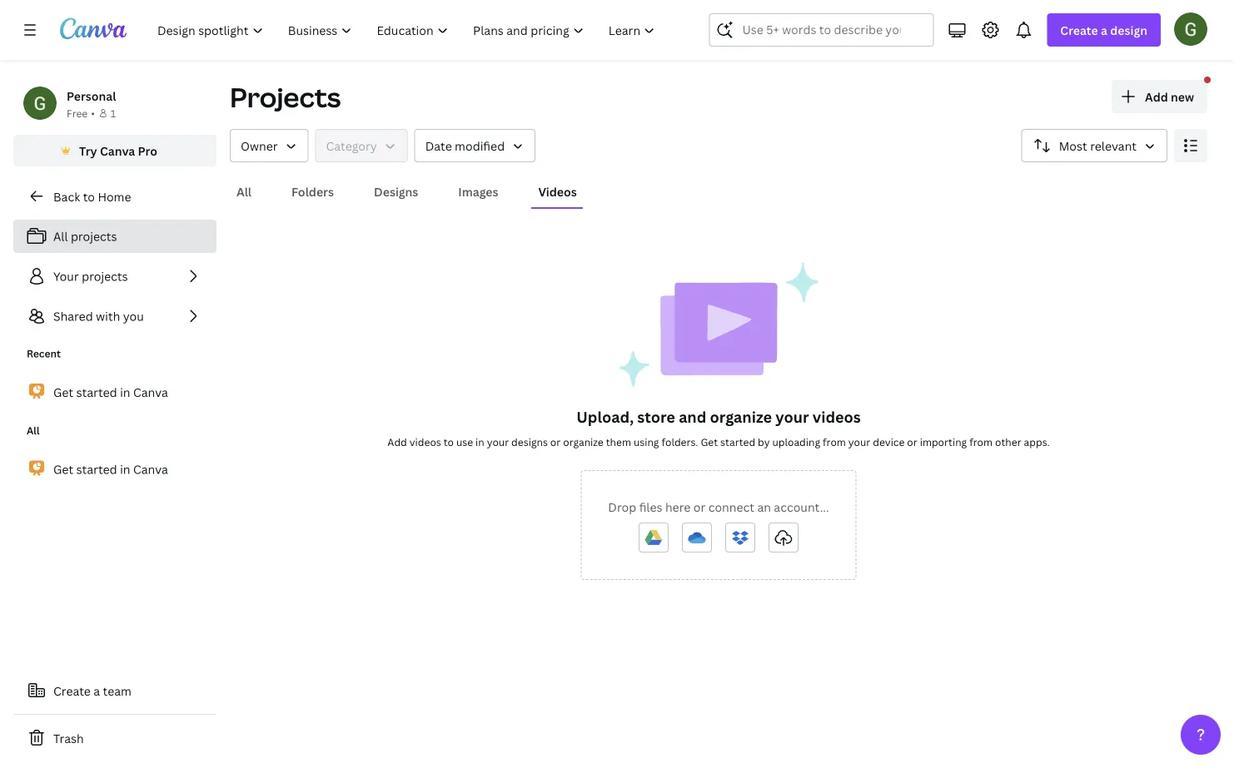 Task type: vqa. For each thing, say whether or not it's contained in the screenshot.
Get
yes



Task type: describe. For each thing, give the bounding box(es) containing it.
2 get started in canva from the top
[[53, 462, 168, 478]]

started inside upload, store and organize your videos add videos to use in your designs or organize them using folders. get started by uploading from your device or importing from other apps.
[[721, 435, 756, 449]]

designs
[[512, 435, 548, 449]]

apps.
[[1024, 435, 1050, 449]]

importing
[[920, 435, 967, 449]]

2 vertical spatial in
[[120, 462, 130, 478]]

projects
[[230, 79, 341, 115]]

1 get started in canva from the top
[[53, 385, 168, 401]]

most
[[1060, 138, 1088, 154]]

0 horizontal spatial or
[[551, 435, 561, 449]]

team
[[103, 684, 132, 699]]

them
[[606, 435, 631, 449]]

1 vertical spatial canva
[[133, 385, 168, 401]]

0 horizontal spatial your
[[487, 435, 509, 449]]

images button
[[452, 176, 505, 207]]

0 horizontal spatial organize
[[563, 435, 604, 449]]

2 get started in canva link from the top
[[13, 452, 217, 487]]

recent
[[27, 347, 61, 361]]

your projects
[[53, 269, 128, 285]]

an
[[758, 499, 771, 515]]

use
[[457, 435, 473, 449]]

add inside dropdown button
[[1146, 89, 1169, 105]]

•
[[91, 106, 95, 120]]

create a team button
[[13, 675, 217, 708]]

2 horizontal spatial or
[[908, 435, 918, 449]]

designs button
[[367, 176, 425, 207]]

2 horizontal spatial your
[[849, 435, 871, 449]]

back to home
[[53, 189, 131, 205]]

shared with you
[[53, 309, 144, 325]]

projects for your projects
[[82, 269, 128, 285]]

Owner button
[[230, 129, 309, 162]]

upload, store and organize your videos add videos to use in your designs or organize them using folders. get started by uploading from your device or importing from other apps.
[[388, 407, 1050, 449]]

store
[[638, 407, 676, 427]]

create a design button
[[1048, 13, 1161, 47]]

videos button
[[532, 176, 584, 207]]

in inside upload, store and organize your videos add videos to use in your designs or organize them using folders. get started by uploading from your device or importing from other apps.
[[476, 435, 485, 449]]

here
[[666, 499, 691, 515]]

try
[[79, 143, 97, 159]]

add inside upload, store and organize your videos add videos to use in your designs or organize them using folders. get started by uploading from your device or importing from other apps.
[[388, 435, 407, 449]]

Category button
[[315, 129, 408, 162]]

date
[[425, 138, 452, 154]]

2 from from the left
[[970, 435, 993, 449]]

with
[[96, 309, 120, 325]]

category
[[326, 138, 377, 154]]

modified
[[455, 138, 505, 154]]

1 horizontal spatial your
[[776, 407, 809, 427]]

by
[[758, 435, 770, 449]]

a for team
[[94, 684, 100, 699]]

relevant
[[1091, 138, 1137, 154]]

back
[[53, 189, 80, 205]]

to inside upload, store and organize your videos add videos to use in your designs or organize them using folders. get started by uploading from your device or importing from other apps.
[[444, 435, 454, 449]]

Search search field
[[743, 14, 901, 46]]

all for all button
[[237, 184, 252, 200]]

shared with you link
[[13, 300, 217, 333]]

design
[[1111, 22, 1148, 38]]

0 vertical spatial started
[[76, 385, 117, 401]]

Date modified button
[[415, 129, 536, 162]]

owner
[[241, 138, 278, 154]]

create a team
[[53, 684, 132, 699]]



Task type: locate. For each thing, give the bounding box(es) containing it.
add left new
[[1146, 89, 1169, 105]]

trash
[[53, 731, 84, 747]]

create inside button
[[53, 684, 91, 699]]

all for all projects
[[53, 229, 68, 245]]

1 vertical spatial a
[[94, 684, 100, 699]]

1 vertical spatial videos
[[410, 435, 441, 449]]

1 horizontal spatial all
[[53, 229, 68, 245]]

0 vertical spatial a
[[1101, 22, 1108, 38]]

list
[[13, 220, 217, 333]]

to left use
[[444, 435, 454, 449]]

canva
[[100, 143, 135, 159], [133, 385, 168, 401], [133, 462, 168, 478]]

1 horizontal spatial organize
[[710, 407, 772, 427]]

0 horizontal spatial create
[[53, 684, 91, 699]]

to
[[83, 189, 95, 205], [444, 435, 454, 449]]

create left team
[[53, 684, 91, 699]]

0 vertical spatial create
[[1061, 22, 1099, 38]]

started
[[76, 385, 117, 401], [721, 435, 756, 449], [76, 462, 117, 478]]

0 vertical spatial organize
[[710, 407, 772, 427]]

your up uploading
[[776, 407, 809, 427]]

1 vertical spatial get started in canva
[[53, 462, 168, 478]]

organize down upload,
[[563, 435, 604, 449]]

1 vertical spatial all
[[53, 229, 68, 245]]

add new
[[1146, 89, 1195, 105]]

most relevant
[[1060, 138, 1137, 154]]

from left other
[[970, 435, 993, 449]]

free •
[[67, 106, 95, 120]]

or right device
[[908, 435, 918, 449]]

all up 'your'
[[53, 229, 68, 245]]

add left use
[[388, 435, 407, 449]]

in
[[120, 385, 130, 401], [476, 435, 485, 449], [120, 462, 130, 478]]

images
[[458, 184, 499, 200]]

drop
[[608, 499, 637, 515]]

organize up by
[[710, 407, 772, 427]]

0 horizontal spatial add
[[388, 435, 407, 449]]

canva inside button
[[100, 143, 135, 159]]

folders
[[292, 184, 334, 200]]

1 horizontal spatial or
[[694, 499, 706, 515]]

1 vertical spatial create
[[53, 684, 91, 699]]

1
[[111, 106, 116, 120]]

1 vertical spatial add
[[388, 435, 407, 449]]

drop files here or connect an account...
[[608, 499, 830, 515]]

your
[[776, 407, 809, 427], [487, 435, 509, 449], [849, 435, 871, 449]]

back to home link
[[13, 180, 217, 213]]

None search field
[[709, 13, 934, 47]]

your left device
[[849, 435, 871, 449]]

0 horizontal spatial from
[[823, 435, 846, 449]]

0 vertical spatial videos
[[813, 407, 861, 427]]

2 vertical spatial get
[[53, 462, 73, 478]]

2 vertical spatial started
[[76, 462, 117, 478]]

shared
[[53, 309, 93, 325]]

list containing all projects
[[13, 220, 217, 333]]

a inside dropdown button
[[1101, 22, 1108, 38]]

a inside button
[[94, 684, 100, 699]]

a
[[1101, 22, 1108, 38], [94, 684, 100, 699]]

projects
[[71, 229, 117, 245], [82, 269, 128, 285]]

videos
[[539, 184, 577, 200]]

from
[[823, 435, 846, 449], [970, 435, 993, 449]]

your
[[53, 269, 79, 285]]

1 get started in canva link from the top
[[13, 375, 217, 410]]

0 horizontal spatial to
[[83, 189, 95, 205]]

trash link
[[13, 722, 217, 756]]

0 vertical spatial get
[[53, 385, 73, 401]]

all inside button
[[237, 184, 252, 200]]

1 horizontal spatial to
[[444, 435, 454, 449]]

organize
[[710, 407, 772, 427], [563, 435, 604, 449]]

0 vertical spatial get started in canva
[[53, 385, 168, 401]]

1 horizontal spatial a
[[1101, 22, 1108, 38]]

create for create a design
[[1061, 22, 1099, 38]]

or
[[551, 435, 561, 449], [908, 435, 918, 449], [694, 499, 706, 515]]

0 vertical spatial get started in canva link
[[13, 375, 217, 410]]

all
[[237, 184, 252, 200], [53, 229, 68, 245], [27, 424, 40, 438]]

videos up uploading
[[813, 407, 861, 427]]

0 vertical spatial add
[[1146, 89, 1169, 105]]

1 horizontal spatial from
[[970, 435, 993, 449]]

new
[[1171, 89, 1195, 105]]

1 vertical spatial started
[[721, 435, 756, 449]]

your projects link
[[13, 260, 217, 293]]

device
[[873, 435, 905, 449]]

from right uploading
[[823, 435, 846, 449]]

2 horizontal spatial all
[[237, 184, 252, 200]]

1 vertical spatial organize
[[563, 435, 604, 449]]

add
[[1146, 89, 1169, 105], [388, 435, 407, 449]]

0 vertical spatial all
[[237, 184, 252, 200]]

a left design
[[1101, 22, 1108, 38]]

try canva pro button
[[13, 135, 217, 167]]

0 horizontal spatial all
[[27, 424, 40, 438]]

get inside upload, store and organize your videos add videos to use in your designs or organize them using folders. get started by uploading from your device or importing from other apps.
[[701, 435, 718, 449]]

folders button
[[285, 176, 341, 207]]

create left design
[[1061, 22, 1099, 38]]

1 from from the left
[[823, 435, 846, 449]]

get started in canva link
[[13, 375, 217, 410], [13, 452, 217, 487]]

get
[[53, 385, 73, 401], [701, 435, 718, 449], [53, 462, 73, 478]]

all down owner
[[237, 184, 252, 200]]

your left designs
[[487, 435, 509, 449]]

or right designs
[[551, 435, 561, 449]]

designs
[[374, 184, 419, 200]]

1 horizontal spatial add
[[1146, 89, 1169, 105]]

projects down back to home
[[71, 229, 117, 245]]

account...
[[774, 499, 830, 515]]

1 vertical spatial to
[[444, 435, 454, 449]]

videos left use
[[410, 435, 441, 449]]

upload,
[[577, 407, 634, 427]]

all button
[[230, 176, 258, 207]]

videos
[[813, 407, 861, 427], [410, 435, 441, 449]]

you
[[123, 309, 144, 325]]

other
[[996, 435, 1022, 449]]

uploading
[[773, 435, 821, 449]]

projects right 'your'
[[82, 269, 128, 285]]

all projects
[[53, 229, 117, 245]]

create
[[1061, 22, 1099, 38], [53, 684, 91, 699]]

folders.
[[662, 435, 699, 449]]

files
[[640, 499, 663, 515]]

create for create a team
[[53, 684, 91, 699]]

0 vertical spatial canva
[[100, 143, 135, 159]]

or right the here on the bottom
[[694, 499, 706, 515]]

create a design
[[1061, 22, 1148, 38]]

a for design
[[1101, 22, 1108, 38]]

1 vertical spatial get started in canva link
[[13, 452, 217, 487]]

0 vertical spatial projects
[[71, 229, 117, 245]]

2 vertical spatial all
[[27, 424, 40, 438]]

all down recent
[[27, 424, 40, 438]]

Sort by button
[[1022, 129, 1168, 162]]

1 horizontal spatial videos
[[813, 407, 861, 427]]

1 horizontal spatial create
[[1061, 22, 1099, 38]]

free
[[67, 106, 88, 120]]

to right the back
[[83, 189, 95, 205]]

2 vertical spatial canva
[[133, 462, 168, 478]]

gary orlando image
[[1175, 12, 1208, 46]]

personal
[[67, 88, 116, 104]]

add new button
[[1112, 80, 1208, 113]]

0 horizontal spatial videos
[[410, 435, 441, 449]]

1 vertical spatial in
[[476, 435, 485, 449]]

all projects link
[[13, 220, 217, 253]]

home
[[98, 189, 131, 205]]

0 horizontal spatial a
[[94, 684, 100, 699]]

a left team
[[94, 684, 100, 699]]

pro
[[138, 143, 157, 159]]

1 vertical spatial projects
[[82, 269, 128, 285]]

date modified
[[425, 138, 505, 154]]

1 vertical spatial get
[[701, 435, 718, 449]]

using
[[634, 435, 659, 449]]

0 vertical spatial to
[[83, 189, 95, 205]]

and
[[679, 407, 707, 427]]

try canva pro
[[79, 143, 157, 159]]

0 vertical spatial in
[[120, 385, 130, 401]]

get started in canva
[[53, 385, 168, 401], [53, 462, 168, 478]]

projects for all projects
[[71, 229, 117, 245]]

create inside dropdown button
[[1061, 22, 1099, 38]]

top level navigation element
[[147, 13, 669, 47]]

connect
[[709, 499, 755, 515]]



